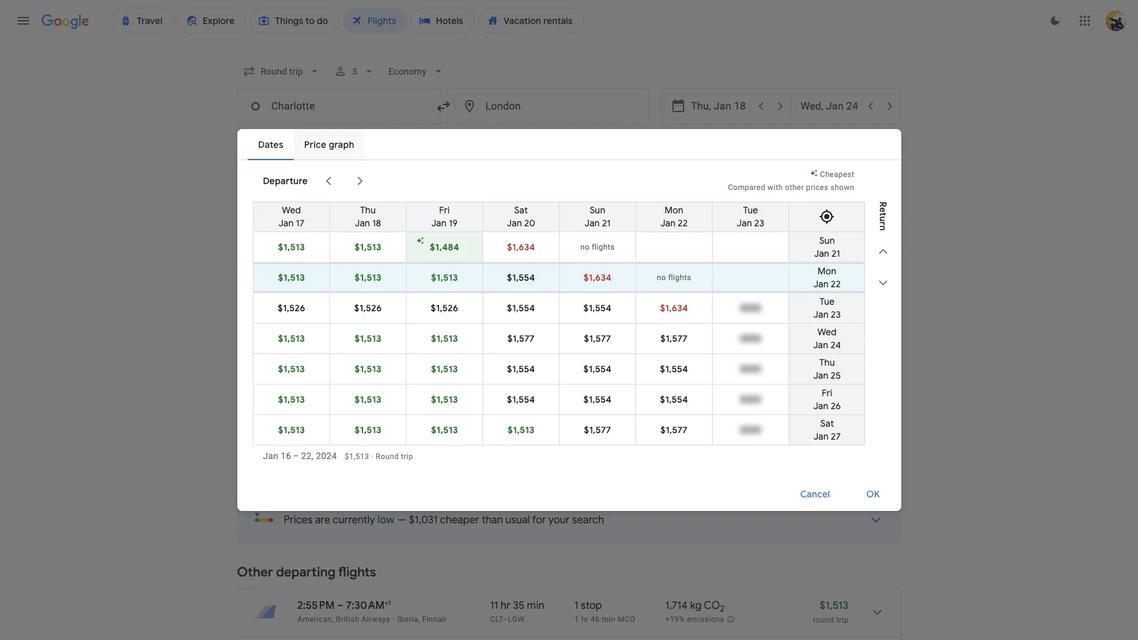 Task type: describe. For each thing, give the bounding box(es) containing it.
jan down 1604 us dollars text box
[[814, 309, 829, 321]]

Loading prices text field
[[817, 210, 838, 223]]

+19% emissions
[[666, 615, 725, 624]]

Departure time: 11:00 PM. text field
[[298, 388, 339, 401]]

track prices
[[259, 184, 312, 196]]

r
[[878, 222, 889, 226]]

round for 6:10 pm
[[814, 307, 835, 316]]

scroll left image
[[321, 173, 336, 189]]

6:10 pm
[[298, 291, 334, 304]]

kg inside 1,714 kg co 2
[[691, 600, 702, 613]]

Departure time: 2:55 PM. text field
[[298, 600, 335, 613]]

1604 us dollars text field for 9:15 am
[[817, 339, 849, 352]]

18
[[372, 217, 381, 229]]

22 inside the sun jan 21 mon jan 22 tue jan 23 wed jan 24 thu jan 25 fri jan 26 sat jan 27
[[831, 278, 841, 290]]

american, british airways for 7:30 am
[[298, 615, 390, 624]]

18 – 24,
[[352, 184, 383, 196]]

jan left 16 – 22,
[[263, 451, 278, 461]]

1,468 kg co avg emissions
[[666, 388, 723, 413]]

27
[[831, 431, 841, 443]]

airways for 6:30 am
[[362, 452, 390, 461]]

emissions down 1,714 kg co 2
[[687, 615, 725, 624]]

8:35 pm
[[298, 339, 335, 352]]

9:15 am
[[346, 339, 383, 352]]

nonstop for 11:40 am
[[575, 388, 615, 401]]

6:30 am
[[345, 437, 384, 450]]

+ inside 2:55 pm – 7:30 am + 1
[[385, 599, 388, 607]]

low
[[378, 514, 395, 527]]

assistance
[[278, 259, 317, 268]]

co for 8:35 pm
[[706, 339, 723, 352]]

6:50 am
[[346, 291, 385, 304]]

3 button
[[329, 60, 381, 83]]

1 horizontal spatial prices
[[807, 183, 829, 192]]

leaves charlotte douglas international airport at 11:00 pm on thursday, january 18 and arrives at heathrow airport at 11:40 am on friday, january 19. element
[[298, 388, 399, 401]]

2024 for jan 18 – 24, 2024
[[386, 184, 408, 196]]

11 inside total duration 9 hr 11 min. element
[[511, 437, 519, 450]]

all
[[262, 134, 273, 146]]

graph
[[863, 188, 889, 200]]

stop for 1 stop 1 hr 46 min mco
[[581, 600, 602, 613]]

date grid
[[749, 188, 789, 200]]

british for 6:10 pm
[[340, 306, 363, 315]]

american for 11:00 pm
[[298, 404, 332, 413]]

9
[[490, 437, 496, 450]]

wed inside the sun jan 21 mon jan 22 tue jan 23 wed jan 24 thu jan 25 fri jan 26 sat jan 27
[[818, 326, 837, 338]]

stops button
[[315, 130, 370, 151]]

1 inside 6:10 pm – 6:50 am + 1
[[388, 290, 391, 299]]

all filters
[[262, 134, 300, 146]]

convenience
[[337, 246, 383, 255]]

finnair for 6:10 pm
[[422, 306, 447, 315]]

1 left 46
[[575, 615, 579, 624]]

tue inside the tue jan 23
[[743, 204, 758, 216]]

round
[[376, 452, 399, 461]]

Departure time: 4:19 PM. text field
[[298, 437, 334, 450]]

grid
[[772, 188, 789, 200]]

your
[[549, 514, 570, 527]]

trip right round
[[401, 452, 413, 461]]

british down leaves charlotte douglas international airport at 2:55 pm on thursday, january 18 and arrives at london gatwick airport at 7:30 am on friday, january 19. element
[[336, 615, 360, 624]]

price
[[302, 246, 320, 255]]

– inside 11 hr 35 min clt – lgw
[[503, 615, 508, 624]]

1,716 kg co 2
[[666, 437, 725, 452]]

required
[[459, 246, 488, 255]]

layover (1 of 1) is a 1 hr 46 min layover at orlando international airport in orlando. element
[[575, 615, 659, 625]]

jan left 27
[[814, 431, 829, 443]]

1 horizontal spatial no flights
[[657, 273, 691, 282]]

iberia, for 8:35 pm
[[398, 355, 420, 364]]

0 vertical spatial no flights
[[580, 243, 615, 252]]

sort by: button
[[842, 238, 902, 262]]

british down leaves charlotte douglas international airport at 4:19 pm on thursday, january 18 and arrives at heathrow airport at 6:30 am on friday, january 19. element
[[336, 452, 360, 461]]

$1,513 inside $1,513 round trip
[[820, 600, 849, 613]]

mon inside mon jan 22
[[665, 204, 684, 216]]

25
[[831, 370, 841, 382]]

emissions up 1,468 kg co avg emissions
[[681, 355, 719, 364]]

24
[[831, 339, 841, 351]]

round for 11:00 pm
[[814, 404, 835, 413]]

sun for sun jan 21 mon jan 22 tue jan 23 wed jan 24 thu jan 25 fri jan 26 sat jan 27
[[820, 235, 835, 247]]

flights down bag
[[668, 273, 691, 282]]

cheaper
[[440, 514, 480, 527]]

prices include required taxes + fees for 3 passengers. optional charges and bag fees passenger assistance
[[237, 246, 713, 268]]

2 1 stop flight. element from the top
[[575, 600, 602, 615]]

min for 6:10 pm
[[526, 291, 544, 304]]

usual
[[506, 514, 530, 527]]

Loading prices, Jan 23 to Jan 26 text field
[[740, 393, 761, 406]]

3 inside prices include required taxes + fees for 3 passengers. optional charges and bag fees passenger assistance
[[549, 246, 554, 255]]

6:10 pm – 6:50 am + 1
[[298, 290, 391, 304]]

1,714
[[666, 600, 688, 613]]

7 hr 40 min clt – lhr for 9:15 am
[[490, 339, 544, 364]]

include
[[430, 246, 456, 255]]

mco
[[618, 615, 636, 624]]

other
[[237, 565, 273, 581]]

n
[[878, 226, 889, 231]]

1 nonstop from the top
[[575, 291, 615, 304]]

$1,513 · round trip
[[345, 452, 413, 461]]

filters
[[275, 134, 300, 146]]

departing for best
[[267, 226, 327, 242]]

sat inside sat jan 20
[[514, 204, 528, 216]]

by:
[[868, 244, 881, 256]]

american for 8:35 pm
[[298, 355, 332, 364]]

tue inside the sun jan 21 mon jan 22 tue jan 23 wed jan 24 thu jan 25 fri jan 26 sat jan 27
[[820, 296, 835, 308]]

flights up convenience
[[329, 226, 367, 242]]

wed jan 17
[[278, 204, 304, 229]]

2 fees from the left
[[698, 246, 713, 255]]

jan inside thu jan 18
[[355, 217, 370, 229]]

avg for 8:35 pm
[[666, 355, 679, 364]]

ranked based on price and convenience
[[237, 246, 383, 255]]

1 vertical spatial no flights button
[[636, 264, 712, 291]]

avg inside 1,468 kg co avg emissions
[[666, 404, 679, 413]]

tue jan 23
[[737, 204, 765, 229]]

sort
[[847, 244, 866, 256]]

jan up 1604 us dollars text box
[[814, 278, 829, 290]]

lhr inside 7 hr 40 min – lhr
[[508, 306, 523, 315]]

prices for include
[[405, 246, 428, 255]]

other
[[786, 183, 805, 192]]

jan inside sat jan 20
[[507, 217, 522, 229]]

leaves charlotte douglas international airport at 6:10 pm on thursday, january 18 and arrives at heathrow airport at 6:50 am on friday, january 19. element
[[298, 290, 391, 304]]

scroll down image
[[876, 275, 891, 291]]

2 inside 1,714 kg co 2
[[721, 604, 725, 615]]

swap origin and destination. image
[[436, 99, 451, 114]]

sun for sun jan 21
[[590, 204, 605, 216]]

0 vertical spatial no
[[580, 243, 590, 252]]

thu jan 18
[[355, 204, 381, 229]]

wed inside wed jan 17
[[282, 204, 301, 216]]

4 iberia, from the top
[[398, 615, 420, 624]]

bag fees button
[[682, 246, 713, 255]]

thu inside the sun jan 21 mon jan 22 tue jan 23 wed jan 24 thu jan 25 fri jan 26 sat jan 27
[[820, 357, 835, 369]]

– inside 7 hr 40 min – lhr
[[503, 306, 508, 315]]

price graph
[[839, 188, 889, 200]]

jan inside 'sun jan 21'
[[585, 217, 600, 229]]

1 vertical spatial $1,634 button
[[560, 264, 636, 291]]

hr right 9
[[499, 437, 509, 450]]

– up 9 hr 11 min
[[503, 404, 508, 413]]

compared with other prices shown
[[728, 183, 855, 192]]

23 inside the tue jan 23
[[755, 217, 765, 229]]

1 right 9 hr 11 min
[[575, 437, 579, 450]]

min for 8:35 pm
[[526, 339, 544, 352]]

leaves charlotte douglas international airport at 8:35 pm on thursday, january 18 and arrives at heathrow airport at 9:15 am on friday, january 19. element
[[298, 339, 389, 352]]

jan inside 'find the best price' region
[[334, 184, 350, 196]]

4:19 pm
[[298, 437, 334, 450]]

1513 US dollars text field
[[345, 452, 369, 461]]

american for 6:10 pm
[[298, 306, 332, 315]]

16 – 22,
[[281, 451, 314, 461]]

cheapest
[[821, 170, 855, 179]]

finnair for 11:00 pm
[[422, 404, 447, 413]]

jan left 26
[[814, 400, 829, 412]]

taxes
[[491, 246, 510, 255]]

jan inside fri jan 19
[[431, 217, 447, 229]]

prices for are
[[284, 514, 313, 527]]

40 inside 7 hr 40 min – lhr
[[511, 291, 524, 304]]

7 hr 40 min clt – lhr for 11:40 am
[[490, 388, 544, 413]]

find the best price region
[[237, 182, 902, 216]]

17
[[296, 217, 304, 229]]

airways, for 11:40 am
[[365, 404, 396, 413]]

2 vertical spatial $1,634 button
[[636, 293, 712, 323]]

9 hr 11 min
[[490, 437, 539, 450]]

u
[[878, 216, 889, 222]]

$1,484 button
[[407, 232, 482, 262]]

iberia, for 11:00 pm
[[398, 404, 420, 413]]

british for 8:35 pm
[[340, 355, 363, 364]]

Loading prices, Jan 23 to Jan 24 text field
[[740, 332, 761, 345]]

british for 11:00 pm
[[340, 404, 363, 413]]

search
[[573, 514, 604, 527]]

best departing flights
[[237, 226, 367, 242]]

1 inside 2:55 pm – 7:30 am + 1
[[388, 599, 391, 607]]

– down 7 hr 40 min – lhr
[[503, 355, 508, 364]]

jan inside mon jan 22
[[661, 217, 676, 229]]

date
[[749, 188, 770, 200]]

19
[[449, 217, 458, 229]]

– right 4:19 pm "text box"
[[336, 437, 343, 450]]

7 for 11:40 am
[[490, 388, 496, 401]]

nonstop flight. element for 9:15 am
[[575, 339, 615, 354]]

3 $1,526 from the left
[[431, 302, 458, 314]]

2 horizontal spatial $1,634
[[660, 302, 688, 314]]

american, british airways for 6:30 am
[[298, 452, 390, 461]]

prices inside 'find the best price' region
[[285, 184, 312, 196]]

2 $1,526 from the left
[[354, 302, 382, 314]]

2 left 0000 text field in the top right of the page
[[723, 295, 727, 306]]

7 for 9:15 am
[[490, 339, 496, 352]]

1 fees from the left
[[519, 246, 535, 255]]

airways for 7:30 am
[[362, 615, 390, 624]]

3 inside popup button
[[352, 66, 357, 77]]

$1,604 round trip for 11:40 am
[[814, 388, 849, 413]]

with
[[768, 183, 783, 192]]

e
[[878, 207, 889, 213]]

min inside 1 stop 1 hr 46 min mco
[[602, 615, 616, 624]]

kg inside the 1,716 kg co 2
[[690, 437, 702, 450]]

based
[[266, 246, 288, 255]]

23 inside the sun jan 21 mon jan 22 tue jan 23 wed jan 24 thu jan 25 fri jan 26 sat jan 27
[[831, 309, 841, 321]]

4:19 pm – 6:30 am
[[298, 437, 384, 450]]

avg for 6:10 pm
[[666, 306, 679, 315]]

1 vertical spatial $1,634
[[584, 272, 612, 284]]

2:55 pm
[[298, 600, 335, 613]]

passenger assistance button
[[237, 259, 317, 268]]

1617 US dollars text field
[[821, 437, 849, 450]]

Return text field
[[801, 89, 861, 124]]



Task type: locate. For each thing, give the bounding box(es) containing it.
2 horizontal spatial $1,526 button
[[407, 293, 482, 323]]

1 horizontal spatial $1,634 button
[[560, 264, 636, 291]]

2 stop from the top
[[581, 600, 602, 613]]

$1,634 button down bag
[[636, 293, 712, 323]]

1 horizontal spatial fees
[[698, 246, 713, 255]]

3 round from the top
[[814, 404, 835, 413]]

airways, down arrival time: 6:50 am on  friday, january 19. text box
[[365, 306, 396, 315]]

stop for 1 stop
[[581, 437, 602, 450]]

none search field containing all filters
[[237, 60, 902, 172]]

co for 6:10 pm
[[706, 291, 723, 304]]

40 for 11:40 am
[[511, 388, 524, 401]]

2 vertical spatial $1,634
[[660, 302, 688, 314]]

1 vertical spatial no
[[657, 273, 666, 282]]

trip down 24
[[837, 356, 849, 365]]

leaves charlotte douglas international airport at 4:19 pm on thursday, january 18 and arrives at heathrow airport at 6:30 am on friday, january 19. element
[[298, 437, 390, 450]]

7 hr 40 min clt – lhr down 7 hr 40 min – lhr
[[490, 339, 544, 364]]

1 horizontal spatial prices
[[405, 246, 428, 255]]

7 down prices include required taxes + fees for 3 passengers. optional charges and bag fees passenger assistance
[[490, 291, 496, 304]]

23
[[755, 217, 765, 229], [831, 309, 841, 321]]

kg inside 1,468 kg co avg emissions
[[693, 388, 704, 401]]

prices inside prices include required taxes + fees for 3 passengers. optional charges and bag fees passenger assistance
[[405, 246, 428, 255]]

0 horizontal spatial $1,526 button
[[253, 293, 329, 323]]

cancel
[[801, 488, 831, 500]]

hr for 8:35 pm
[[498, 339, 508, 352]]

main content
[[237, 182, 902, 640]]

3
[[352, 66, 357, 77], [549, 246, 554, 255]]

1 1,468 kg co 2 avg emissions from the top
[[666, 291, 727, 315]]

trip for 8:35 pm
[[837, 356, 849, 365]]

round for 2:55 pm
[[814, 616, 835, 625]]

3 lhr from the top
[[508, 404, 523, 413]]

total duration 7 hr 40 min. element down 7 hr 40 min – lhr
[[490, 339, 575, 354]]

+ inside prices include required taxes + fees for 3 passengers. optional charges and bag fees passenger assistance
[[512, 246, 517, 255]]

nonstop flight. element for 11:40 am
[[575, 388, 615, 403]]

3 american from the top
[[298, 404, 332, 413]]

1 vertical spatial sat
[[821, 418, 834, 430]]

and left bag
[[666, 246, 680, 255]]

airways, down arrival time: 9:15 am on  friday, january 19. text field
[[365, 355, 396, 364]]

1 vertical spatial airways
[[362, 615, 390, 624]]

Arrival time: 6:30 AM on  Friday, January 19. text field
[[345, 437, 390, 450]]

2 avg from the top
[[666, 355, 679, 364]]

7 hr 40 min clt – lhr up 9 hr 11 min
[[490, 388, 544, 413]]

fees right bag
[[698, 246, 713, 255]]

1 vertical spatial prices
[[284, 514, 313, 527]]

3 $1,604 round trip from the top
[[814, 388, 849, 413]]

total duration 11 hr 35 min. element
[[490, 600, 575, 615]]

stop inside 1 stop 1 hr 46 min mco
[[581, 600, 602, 613]]

avg
[[666, 306, 679, 315], [666, 355, 679, 364], [666, 404, 679, 413]]

1 avg from the top
[[666, 306, 679, 315]]

4 finnair from the top
[[422, 615, 447, 624]]

1 up "layover (1 of 1) is a 1 hr 46 min layover at orlando international airport in orlando." element on the right bottom of page
[[575, 600, 579, 613]]

1 horizontal spatial fri
[[822, 387, 833, 399]]

0 horizontal spatial 2024
[[316, 451, 337, 461]]

0 vertical spatial departing
[[267, 226, 327, 242]]

1 $1,604 from the top
[[817, 291, 849, 304]]

1 vertical spatial airways,
[[365, 355, 396, 364]]

0 vertical spatial mon
[[665, 204, 684, 216]]

1,468 for 9:15 am
[[666, 339, 690, 352]]

american, for 2:55 pm
[[298, 615, 334, 624]]

2  image from the top
[[393, 615, 395, 624]]

11 right 9
[[511, 437, 519, 450]]

min inside 11 hr 35 min clt – lgw
[[527, 600, 545, 613]]

1 total duration 7 hr 40 min. element from the top
[[490, 291, 575, 306]]

Departure time: 8:35 PM. text field
[[298, 339, 335, 352]]

Loading prices text field
[[817, 210, 838, 223]]

0 horizontal spatial thu
[[360, 204, 376, 216]]

1
[[388, 290, 391, 299], [575, 437, 579, 450], [388, 599, 391, 607], [575, 600, 579, 613], [575, 615, 579, 624]]

1 lhr from the top
[[508, 306, 523, 315]]

on
[[290, 246, 300, 255]]

2 1604 us dollars text field from the top
[[817, 388, 849, 401]]

1 vertical spatial wed
[[818, 326, 837, 338]]

kg down bag fees button
[[693, 291, 704, 304]]

1 horizontal spatial 2024
[[386, 184, 408, 196]]

2 7 from the top
[[490, 339, 496, 352]]

co left loading prices, jan 23 to jan 24 text field
[[706, 339, 723, 352]]

1 vertical spatial total duration 7 hr 40 min. element
[[490, 339, 575, 354]]

1 airways from the top
[[362, 452, 390, 461]]

flights up "7:30 am"
[[338, 565, 376, 581]]

11
[[511, 437, 519, 450], [490, 600, 498, 613]]

2:55 pm – 7:30 am + 1
[[298, 599, 391, 613]]

total duration 9 hr 11 min. element
[[490, 437, 575, 452]]

1 vertical spatial $1,604 round trip
[[814, 339, 849, 365]]

$1,604
[[817, 291, 849, 304], [817, 339, 849, 352], [817, 388, 849, 401]]

stop
[[581, 437, 602, 450], [581, 600, 602, 613]]

british
[[340, 306, 363, 315], [340, 355, 363, 364], [340, 404, 363, 413], [336, 452, 360, 461], [336, 615, 360, 624]]

hr inside 1 stop 1 hr 46 min mco
[[582, 615, 589, 624]]

passenger
[[237, 259, 276, 268]]

min for 11:00 pm
[[526, 388, 544, 401]]

$1,526 button down include
[[407, 293, 482, 323]]

kg for 11:00 pm
[[693, 388, 704, 401]]

$1,604 round trip for 9:15 am
[[814, 339, 849, 365]]

min for 2:55 pm
[[527, 600, 545, 613]]

0 vertical spatial $1,604 round trip
[[814, 291, 849, 316]]

1,468 inside 1,468 kg co avg emissions
[[666, 388, 690, 401]]

co inside the 1,716 kg co 2
[[704, 437, 720, 450]]

Arrival time: 7:30 AM on  Friday, January 19. text field
[[346, 599, 391, 613]]

scroll up image
[[876, 244, 891, 260]]

2 total duration 7 hr 40 min. element from the top
[[490, 339, 575, 354]]

Loading prices, Jan 23 to Jan 27 text field
[[740, 424, 761, 437]]

min inside 7 hr 40 min – lhr
[[526, 291, 544, 304]]

1 horizontal spatial mon
[[818, 265, 837, 277]]

$1,634
[[507, 241, 535, 253], [584, 272, 612, 284], [660, 302, 688, 314]]

1 american, british airways from the top
[[298, 452, 390, 461]]

total duration 7 hr 40 min. element
[[490, 291, 575, 306], [490, 339, 575, 354], [490, 388, 575, 403]]

1 1604 us dollars text field from the top
[[817, 339, 849, 352]]

1 7 hr 40 min clt – lhr from the top
[[490, 339, 544, 364]]

3 $1,526 button from the left
[[407, 293, 482, 323]]

2 and from the left
[[666, 246, 680, 255]]

– down total duration 11 hr 35 min. element
[[503, 615, 508, 624]]

trip for 11:00 pm
[[837, 404, 849, 413]]

11 inside 11 hr 35 min clt – lgw
[[490, 600, 498, 613]]

1 $1,604 round trip from the top
[[814, 291, 849, 316]]

0 vertical spatial $1,634 button
[[483, 232, 559, 262]]

2 right 1,716
[[720, 441, 725, 452]]

2 vertical spatial total duration 7 hr 40 min. element
[[490, 388, 575, 403]]

for left your
[[533, 514, 546, 527]]

2 vertical spatial $1,604 round trip
[[814, 388, 849, 413]]

1 vertical spatial for
[[533, 514, 546, 527]]

2 vertical spatial 7
[[490, 388, 496, 401]]

7 up 9
[[490, 388, 496, 401]]

2 vertical spatial 40
[[511, 388, 524, 401]]

1 stop 1 hr 46 min mco
[[575, 600, 636, 624]]

2 1,468 from the top
[[666, 339, 690, 352]]

tue down the date
[[743, 204, 758, 216]]

american, down 4:19 pm
[[298, 452, 334, 461]]

20
[[524, 217, 535, 229]]

4 round from the top
[[814, 616, 835, 625]]

2 horizontal spatial $1,634 button
[[636, 293, 712, 323]]

Loading prices, Jan 23 to Jan 23 text field
[[740, 302, 761, 315]]

0 horizontal spatial fri
[[439, 204, 450, 216]]

trip for 2:55 pm
[[837, 616, 849, 625]]

1 vertical spatial fri
[[822, 387, 833, 399]]

0 vertical spatial $1,634
[[507, 241, 535, 253]]

3 british airways, iberia, finnair from the top
[[340, 404, 447, 413]]

3 40 from the top
[[511, 388, 524, 401]]

1 vertical spatial  image
[[393, 615, 395, 624]]

price
[[839, 188, 861, 200]]

1 horizontal spatial no
[[657, 273, 666, 282]]

british airways, iberia, finnair for 11:40 am
[[340, 404, 447, 413]]

0 vertical spatial 21
[[602, 217, 611, 229]]

1 1,468 from the top
[[666, 291, 690, 304]]

no down charges at top
[[657, 273, 666, 282]]

0 vertical spatial tue
[[743, 204, 758, 216]]

0000
[[817, 212, 838, 222], [817, 212, 838, 222], [740, 303, 761, 313], [740, 334, 761, 344], [740, 364, 761, 374], [740, 395, 761, 405], [740, 425, 761, 435]]

reset back to center image
[[820, 209, 835, 225]]

1 vertical spatial thu
[[820, 357, 835, 369]]

round down 24
[[814, 356, 835, 365]]

leaves charlotte douglas international airport at 2:55 pm on thursday, january 18 and arrives at london gatwick airport at 7:30 am on friday, january 19. element
[[298, 599, 391, 613]]

2 airways from the top
[[362, 615, 390, 624]]

kg for 6:10 pm
[[693, 291, 704, 304]]

no flights button down bag
[[636, 264, 712, 291]]

wed
[[282, 204, 301, 216], [818, 326, 837, 338]]

fri inside fri jan 19
[[439, 204, 450, 216]]

$1,604 for 11:40 am
[[817, 388, 849, 401]]

0 horizontal spatial $1,634
[[507, 241, 535, 253]]

0 vertical spatial  image
[[393, 452, 395, 461]]

2 left loading prices, jan 23 to jan 24 text field
[[723, 343, 727, 354]]

other departing flights
[[237, 565, 376, 581]]

1604 US dollars text field
[[817, 339, 849, 352], [817, 388, 849, 401]]

all filters button
[[237, 130, 310, 151]]

3 nonstop flight. element from the top
[[575, 388, 615, 403]]

airways down arrival time: 7:30 am on  friday, january 19. text box
[[362, 615, 390, 624]]

$1,634 down bag
[[660, 302, 688, 314]]

mon jan 22
[[661, 204, 688, 229]]

2 vertical spatial nonstop
[[575, 388, 615, 401]]

3 airways, from the top
[[365, 404, 396, 413]]

1 vertical spatial 7 hr 40 min clt – lhr
[[490, 388, 544, 413]]

$1,526 down include
[[431, 302, 458, 314]]

iberia, for 6:10 pm
[[398, 306, 420, 315]]

1 horizontal spatial 3
[[549, 246, 554, 255]]

Arrival time: 6:50 AM on  Friday, January 19. text field
[[346, 290, 391, 304]]

shown
[[831, 183, 855, 192]]

1 vertical spatial no flights
[[657, 273, 691, 282]]

1 airways, from the top
[[365, 306, 396, 315]]

1,468 kg co 2 avg emissions
[[666, 291, 727, 315], [666, 339, 727, 364]]

hr inside 11 hr 35 min clt – lgw
[[501, 600, 511, 613]]

lhr for 11:40 am
[[508, 404, 523, 413]]

0 vertical spatial 7 hr 40 min clt – lhr
[[490, 339, 544, 364]]

11:00 pm
[[298, 388, 339, 401]]

0 horizontal spatial sun
[[590, 204, 605, 216]]

ranked
[[237, 246, 264, 255]]

sat up 27
[[821, 418, 834, 430]]

$1,604 for 9:15 am
[[817, 339, 849, 352]]

departure
[[263, 175, 308, 187]]

t
[[878, 213, 889, 216]]

prices right other
[[807, 183, 829, 192]]

0 horizontal spatial no flights
[[580, 243, 615, 252]]

than
[[482, 514, 503, 527]]

2 $1,604 round trip from the top
[[814, 339, 849, 365]]

round down 1604 us dollars text box
[[814, 307, 835, 316]]

american,
[[298, 452, 334, 461], [298, 615, 334, 624]]

—
[[397, 514, 407, 527]]

learn more about ranking image
[[386, 245, 397, 256]]

british airways, iberia, finnair for 9:15 am
[[340, 355, 447, 364]]

2024 inside 'find the best price' region
[[386, 184, 408, 196]]

iberia,
[[398, 306, 420, 315], [398, 355, 420, 364], [398, 404, 420, 413], [398, 615, 420, 624]]

stop right total duration 9 hr 11 min. element
[[581, 437, 602, 450]]

1 vertical spatial 2024
[[316, 451, 337, 461]]

Departure time: 6:10 PM. text field
[[298, 291, 334, 304]]

21 inside 'sun jan 21'
[[602, 217, 611, 229]]

0 vertical spatial 1604 us dollars text field
[[817, 339, 849, 352]]

1 vertical spatial departing
[[276, 565, 336, 581]]

21 inside the sun jan 21 mon jan 22 tue jan 23 wed jan 24 thu jan 25 fri jan 26 sat jan 27
[[832, 248, 840, 260]]

1 1 stop flight. element from the top
[[575, 437, 602, 452]]

emissions left 0000 text field in the top right of the page
[[681, 306, 719, 315]]

jan inside the tue jan 23
[[737, 217, 752, 229]]

1,468 for 11:40 am
[[666, 388, 690, 401]]

$1,634 button down "passengers."
[[560, 264, 636, 291]]

$1,577
[[508, 333, 535, 345], [584, 333, 611, 345], [661, 333, 688, 345], [584, 424, 611, 436], [661, 424, 688, 436]]

2024 right 18 – 24,
[[386, 184, 408, 196]]

min
[[526, 291, 544, 304], [526, 339, 544, 352], [526, 388, 544, 401], [522, 437, 539, 450], [527, 600, 545, 613], [602, 615, 616, 624]]

$1,526 button up arrival time: 9:15 am on  friday, january 19. text field
[[330, 293, 406, 323]]

sat inside the sun jan 21 mon jan 22 tue jan 23 wed jan 24 thu jan 25 fri jan 26 sat jan 27
[[821, 418, 834, 430]]

2 vertical spatial 1,468
[[666, 388, 690, 401]]

clt for 11:40 am
[[490, 404, 503, 413]]

1 american, from the top
[[298, 452, 334, 461]]

0 horizontal spatial 22
[[678, 217, 688, 229]]

$1,617
[[821, 437, 849, 450]]

1604 us dollars text field down 25 on the right of the page
[[817, 388, 849, 401]]

fees
[[519, 246, 535, 255], [698, 246, 713, 255]]

kg up +19% emissions
[[691, 600, 702, 613]]

0 vertical spatial 3
[[352, 66, 357, 77]]

2024 for jan 16 – 22, 2024
[[316, 451, 337, 461]]

sat
[[514, 204, 528, 216], [821, 418, 834, 430]]

1 $1,526 button from the left
[[253, 293, 329, 323]]

clt inside 11 hr 35 min clt – lgw
[[490, 615, 503, 624]]

american, british airways down leaves charlotte douglas international airport at 2:55 pm on thursday, january 18 and arrives at london gatwick airport at 7:30 am on friday, january 19. element
[[298, 615, 390, 624]]

3 finnair from the top
[[422, 404, 447, 413]]

jan left 17
[[278, 217, 294, 229]]

2 vertical spatial british airways, iberia, finnair
[[340, 404, 447, 413]]

0 vertical spatial wed
[[282, 204, 301, 216]]

stop up 46
[[581, 600, 602, 613]]

1 round from the top
[[814, 307, 835, 316]]

0 horizontal spatial 21
[[602, 217, 611, 229]]

$1,604 round trip up 25 on the right of the page
[[814, 339, 849, 365]]

co inside 1,714 kg co 2
[[704, 600, 721, 613]]

jan
[[334, 184, 350, 196], [278, 217, 294, 229], [355, 217, 370, 229], [431, 217, 447, 229], [507, 217, 522, 229], [585, 217, 600, 229], [661, 217, 676, 229], [737, 217, 752, 229], [814, 248, 830, 260], [814, 278, 829, 290], [814, 309, 829, 321], [813, 339, 829, 351], [814, 370, 829, 382], [814, 400, 829, 412], [814, 431, 829, 443], [263, 451, 278, 461]]

airways, for 9:15 am
[[365, 355, 396, 364]]

2 inside the 1,716 kg co 2
[[720, 441, 725, 452]]

jan up charges at top
[[661, 217, 676, 229]]

2 british airways, iberia, finnair from the top
[[340, 355, 447, 364]]

2 round from the top
[[814, 356, 835, 365]]

Departure text field
[[691, 89, 751, 124]]

american, british airways down leaves charlotte douglas international airport at 4:19 pm on thursday, january 18 and arrives at heathrow airport at 6:30 am on friday, january 19. element
[[298, 452, 390, 461]]

lhr up 9 hr 11 min
[[508, 404, 523, 413]]

$1,513 round trip
[[814, 600, 849, 625]]

7
[[490, 291, 496, 304], [490, 339, 496, 352], [490, 388, 496, 401]]

trip up 27
[[837, 404, 849, 413]]

sun inside the sun jan 21 mon jan 22 tue jan 23 wed jan 24 thu jan 25 fri jan 26 sat jan 27
[[820, 235, 835, 247]]

22 inside mon jan 22
[[678, 217, 688, 229]]

2 $1,526 button from the left
[[330, 293, 406, 323]]

and
[[322, 246, 335, 255], [666, 246, 680, 255]]

2 1,468 kg co 2 avg emissions from the top
[[666, 339, 727, 364]]

1 horizontal spatial 21
[[832, 248, 840, 260]]

lhr
[[508, 306, 523, 315], [508, 355, 523, 364], [508, 404, 523, 413]]

0 horizontal spatial fees
[[519, 246, 535, 255]]

+ inside 6:10 pm – 6:50 am + 1
[[385, 290, 388, 299]]

 image for 2:55 pm – 7:30 am + 1
[[393, 615, 395, 624]]

1,716
[[666, 437, 688, 450]]

Loading prices, Jan 23 to Jan 25 text field
[[740, 363, 761, 376]]

co inside 1,468 kg co avg emissions
[[706, 388, 723, 401]]

hr for 2:55 pm
[[501, 600, 511, 613]]

0 vertical spatial airways
[[362, 452, 390, 461]]

flights down 'sun jan 21'
[[592, 243, 615, 252]]

0 vertical spatial stop
[[581, 437, 602, 450]]

 image
[[393, 452, 395, 461], [393, 615, 395, 624]]

1 40 from the top
[[511, 291, 524, 304]]

1 american from the top
[[298, 306, 332, 315]]

charges
[[635, 246, 664, 255]]

1 horizontal spatial wed
[[818, 326, 837, 338]]

40 for 9:15 am
[[511, 339, 524, 352]]

clt up 9
[[490, 404, 503, 413]]

trip for 6:10 pm
[[837, 307, 849, 316]]

prices right learn more about ranking icon
[[405, 246, 428, 255]]

american down 6:10 pm
[[298, 306, 332, 315]]

0 vertical spatial 11
[[511, 437, 519, 450]]

thu up 25 on the right of the page
[[820, 357, 835, 369]]

mon
[[665, 204, 684, 216], [818, 265, 837, 277]]

1 nonstop flight. element from the top
[[575, 291, 615, 306]]

– inside 2:55 pm – 7:30 am + 1
[[337, 600, 344, 613]]

hr left 46
[[582, 615, 589, 624]]

$1,604 round trip down 25 on the right of the page
[[814, 388, 849, 413]]

nonstop flight. element
[[575, 291, 615, 306], [575, 339, 615, 354], [575, 388, 615, 403]]

co for 11:00 pm
[[706, 388, 723, 401]]

1,714 kg co 2
[[666, 600, 725, 615]]

departing for other
[[276, 565, 336, 581]]

1 vertical spatial 1,468 kg co 2 avg emissions
[[666, 339, 727, 364]]

emissions inside 1,468 kg co avg emissions
[[681, 404, 719, 413]]

1 vertical spatial 21
[[832, 248, 840, 260]]

main content containing best departing flights
[[237, 182, 902, 640]]

sat up "20"
[[514, 204, 528, 216]]

1 vertical spatial clt
[[490, 404, 503, 413]]

tue up 24
[[820, 296, 835, 308]]

jan left the '19'
[[431, 217, 447, 229]]

british down leaves charlotte douglas international airport at 11:00 pm on thursday, january 18 and arrives at heathrow airport at 11:40 am on friday, january 19. 'element'
[[340, 404, 363, 413]]

46
[[591, 615, 600, 624]]

3 nonstop from the top
[[575, 388, 615, 401]]

ok button
[[852, 479, 896, 510]]

british down leaves charlotte douglas international airport at 8:35 pm on thursday, january 18 and arrives at heathrow airport at 9:15 am on friday, january 19. element
[[340, 355, 363, 364]]

american down the departure time: 8:35 pm. text box
[[298, 355, 332, 364]]

40 down 7 hr 40 min – lhr
[[511, 339, 524, 352]]

 image for 4:19 pm – 6:30 am
[[393, 452, 395, 461]]

british down 6:10 pm – 6:50 am + 1
[[340, 306, 363, 315]]

21 for sun jan 21 mon jan 22 tue jan 23 wed jan 24 thu jan 25 fri jan 26 sat jan 27
[[832, 248, 840, 260]]

hr for 11:00 pm
[[498, 388, 508, 401]]

2 vertical spatial $1,604
[[817, 388, 849, 401]]

co left 0000 text box
[[706, 388, 723, 401]]

jan 16 – 22, 2024
[[263, 451, 337, 461]]

0 vertical spatial 22
[[678, 217, 688, 229]]

hr for 6:10 pm
[[498, 291, 508, 304]]

clt left lgw
[[490, 615, 503, 624]]

cancel button
[[785, 479, 846, 510]]

1 finnair from the top
[[422, 306, 447, 315]]

1 7 from the top
[[490, 291, 496, 304]]

1 clt from the top
[[490, 355, 503, 364]]

finnair for 8:35 pm
[[422, 355, 447, 364]]

2 american, british airways from the top
[[298, 615, 390, 624]]

1 vertical spatial 11
[[490, 600, 498, 613]]

compared
[[728, 183, 766, 192]]

0 vertical spatial for
[[537, 246, 547, 255]]

prices left are
[[284, 514, 313, 527]]

clt for 9:15 am
[[490, 355, 503, 364]]

1 horizontal spatial $1,526
[[354, 302, 382, 314]]

no flights down 'sun jan 21'
[[580, 243, 615, 252]]

1 horizontal spatial $1,634
[[584, 272, 612, 284]]

jan left sort in the top of the page
[[814, 248, 830, 260]]

and inside prices include required taxes + fees for 3 passengers. optional charges and bag fees passenger assistance
[[666, 246, 680, 255]]

2 iberia, from the top
[[398, 355, 420, 364]]

2 american from the top
[[298, 355, 332, 364]]

2 up +19% emissions
[[721, 604, 725, 615]]

1 vertical spatial british airways, iberia, finnair
[[340, 355, 447, 364]]

kg left loading prices, jan 23 to jan 24 text field
[[693, 339, 704, 352]]

american
[[298, 306, 332, 315], [298, 355, 332, 364], [298, 404, 332, 413]]

sort by:
[[847, 244, 881, 256]]

0 vertical spatial 1 stop flight. element
[[575, 437, 602, 452]]

emissions up the 1,716 kg co 2
[[681, 404, 719, 413]]

british airways, iberia, finnair down arrival time: 9:15 am on  friday, january 19. text field
[[340, 355, 447, 364]]

price graph button
[[806, 182, 899, 206]]

0 vertical spatial nonstop
[[575, 291, 615, 304]]

0 vertical spatial british airways, iberia, finnair
[[340, 306, 447, 315]]

jan left 18
[[355, 217, 370, 229]]

british airways, iberia, finnair down 11:40 am text box
[[340, 404, 447, 413]]

7 inside 7 hr 40 min – lhr
[[490, 291, 496, 304]]

trip inside $1,513 round trip
[[837, 616, 849, 625]]

clt down 7 hr 40 min – lhr
[[490, 355, 503, 364]]

$1,031
[[409, 514, 438, 527]]

3 7 from the top
[[490, 388, 496, 401]]

1,468 kg co 2 avg emissions for 6:10 pm
[[666, 291, 727, 315]]

11 hr 35 min clt – lgw
[[490, 600, 545, 624]]

jan left 25 on the right of the page
[[814, 370, 829, 382]]

1 horizontal spatial tue
[[820, 296, 835, 308]]

Arrival time: 11:40 AM on  Friday, January 19. text field
[[351, 388, 399, 401]]

co up +19% emissions
[[704, 600, 721, 613]]

1 horizontal spatial and
[[666, 246, 680, 255]]

7 down 7 hr 40 min – lhr
[[490, 339, 496, 352]]

1 vertical spatial $1,604
[[817, 339, 849, 352]]

iberia, finnair
[[398, 615, 447, 624]]

for inside prices include required taxes + fees for 3 passengers. optional charges and bag fees passenger assistance
[[537, 246, 547, 255]]

kg for 8:35 pm
[[693, 339, 704, 352]]

no flights button down 'sun jan 21'
[[560, 232, 636, 262]]

2 american, from the top
[[298, 615, 334, 624]]

3 1,468 from the top
[[666, 388, 690, 401]]

nonstop
[[575, 291, 615, 304], [575, 339, 615, 352], [575, 388, 615, 401]]

american, for 4:19 pm
[[298, 452, 334, 461]]

– inside 6:10 pm – 6:50 am + 1
[[337, 291, 343, 304]]

kg
[[693, 291, 704, 304], [693, 339, 704, 352], [693, 388, 704, 401], [690, 437, 702, 450], [691, 600, 702, 613]]

1 iberia, from the top
[[398, 306, 420, 315]]

fri up 26
[[822, 387, 833, 399]]

thu inside thu jan 18
[[360, 204, 376, 216]]

track
[[259, 184, 283, 196]]

0 vertical spatial clt
[[490, 355, 503, 364]]

hr inside 7 hr 40 min – lhr
[[498, 291, 508, 304]]

1 horizontal spatial 22
[[831, 278, 841, 290]]

jan up "passengers."
[[585, 217, 600, 229]]

2 lhr from the top
[[508, 355, 523, 364]]

total duration 7 hr 40 min. element down taxes
[[490, 291, 575, 306]]

jan 18 – 24, 2024
[[334, 184, 408, 196]]

0 horizontal spatial no flights button
[[560, 232, 636, 262]]

0 vertical spatial american,
[[298, 452, 334, 461]]

jan inside wed jan 17
[[278, 217, 294, 229]]

sun jan 21
[[585, 204, 611, 229]]

0 horizontal spatial 3
[[352, 66, 357, 77]]

0 vertical spatial 2024
[[386, 184, 408, 196]]

round up 27
[[814, 404, 835, 413]]

departing up on
[[267, 226, 327, 242]]

total duration 7 hr 40 min. element for 11:40 am
[[490, 388, 575, 403]]

1 vertical spatial 1,468
[[666, 339, 690, 352]]

ok
[[867, 488, 881, 500]]

nonstop for 9:15 am
[[575, 339, 615, 352]]

0 vertical spatial 1,468
[[666, 291, 690, 304]]

1 vertical spatial 3
[[549, 246, 554, 255]]

sun inside 'sun jan 21'
[[590, 204, 605, 216]]

1 vertical spatial nonstop
[[575, 339, 615, 352]]

7 hr 40 min – lhr
[[490, 291, 544, 315]]

1  image from the top
[[393, 452, 395, 461]]

optional
[[603, 246, 633, 255]]

are
[[315, 514, 331, 527]]

prices are currently low — $1,031 cheaper than usual for your search
[[284, 514, 604, 527]]

1,468 kg co 2 avg emissions for 8:35 pm
[[666, 339, 727, 364]]

–
[[337, 291, 343, 304], [503, 306, 508, 315], [503, 355, 508, 364], [503, 404, 508, 413], [336, 437, 343, 450], [337, 600, 344, 613], [503, 615, 508, 624]]

2 40 from the top
[[511, 339, 524, 352]]

total duration 7 hr 40 min. element for 9:15 am
[[490, 339, 575, 354]]

0 horizontal spatial $1,634 button
[[483, 232, 559, 262]]

None search field
[[237, 60, 902, 172]]

2 horizontal spatial $1,526
[[431, 302, 458, 314]]

2 nonstop flight. element from the top
[[575, 339, 615, 354]]

lhr down taxes
[[508, 306, 523, 315]]

currently
[[333, 514, 375, 527]]

0 horizontal spatial sat
[[514, 204, 528, 216]]

3 clt from the top
[[490, 615, 503, 624]]

1513 US dollars text field
[[820, 600, 849, 613]]

prices
[[807, 183, 829, 192], [285, 184, 312, 196]]

2024
[[386, 184, 408, 196], [316, 451, 337, 461]]

1604 us dollars text field up 25 on the right of the page
[[817, 339, 849, 352]]

1 and from the left
[[322, 246, 335, 255]]

0 vertical spatial american, british airways
[[298, 452, 390, 461]]

1 british airways, iberia, finnair from the top
[[340, 306, 447, 315]]

r e t u r n
[[878, 202, 889, 231]]

1 horizontal spatial 11
[[511, 437, 519, 450]]

mon inside the sun jan 21 mon jan 22 tue jan 23 wed jan 24 thu jan 25 fri jan 26 sat jan 27
[[818, 265, 837, 277]]

1 stop from the top
[[581, 437, 602, 450]]

american, down departure time: 2:55 pm. text box
[[298, 615, 334, 624]]

best
[[237, 226, 264, 242]]

american, british airways
[[298, 452, 390, 461], [298, 615, 390, 624]]

2 clt from the top
[[490, 404, 503, 413]]

35
[[513, 600, 525, 613]]

11:40 am
[[351, 388, 393, 401]]

$1,526 button
[[253, 293, 329, 323], [330, 293, 406, 323], [407, 293, 482, 323]]

1,468 up 1,716
[[666, 388, 690, 401]]

round for 8:35 pm
[[814, 356, 835, 365]]

+ inside '9:15 am +'
[[383, 339, 386, 347]]

1 $1,526 from the left
[[278, 302, 305, 314]]

fri inside the sun jan 21 mon jan 22 tue jan 23 wed jan 24 thu jan 25 fri jan 26 sat jan 27
[[822, 387, 833, 399]]

3 $1,604 from the top
[[817, 388, 849, 401]]

2 nonstop from the top
[[575, 339, 615, 352]]

– right 2:55 pm
[[337, 600, 344, 613]]

1604 us dollars text field for 11:40 am
[[817, 388, 849, 401]]

scroll right image
[[352, 173, 368, 189]]

2 vertical spatial clt
[[490, 615, 503, 624]]

lhr for 9:15 am
[[508, 355, 523, 364]]

0 horizontal spatial prices
[[285, 184, 312, 196]]

round inside $1,513 round trip
[[814, 616, 835, 625]]

Arrival time: 9:15 AM on  Friday, January 19. text field
[[346, 339, 389, 352]]

2 7 hr 40 min clt – lhr from the top
[[490, 388, 544, 413]]

23 down 1604 us dollars text box
[[831, 309, 841, 321]]

0 horizontal spatial $1,526
[[278, 302, 305, 314]]

2 finnair from the top
[[422, 355, 447, 364]]

jan left 24
[[813, 339, 829, 351]]

prices up wed jan 17
[[285, 184, 312, 196]]

1 stop
[[575, 437, 602, 450]]

2 airways, from the top
[[365, 355, 396, 364]]

$1,634 button down "20"
[[483, 232, 559, 262]]

wed up 24
[[818, 326, 837, 338]]

jan left scroll right icon
[[334, 184, 350, 196]]

3 total duration 7 hr 40 min. element from the top
[[490, 388, 575, 403]]

lgw
[[508, 615, 525, 624]]

3 avg from the top
[[666, 404, 679, 413]]

thu up 18
[[360, 204, 376, 216]]

3 iberia, from the top
[[398, 404, 420, 413]]

1604 US dollars text field
[[817, 291, 849, 304]]

2 $1,604 from the top
[[817, 339, 849, 352]]

1 stop flight. element
[[575, 437, 602, 452], [575, 600, 602, 615]]

21 for sun jan 21
[[602, 217, 611, 229]]



Task type: vqa. For each thing, say whether or not it's contained in the screenshot.
Park
no



